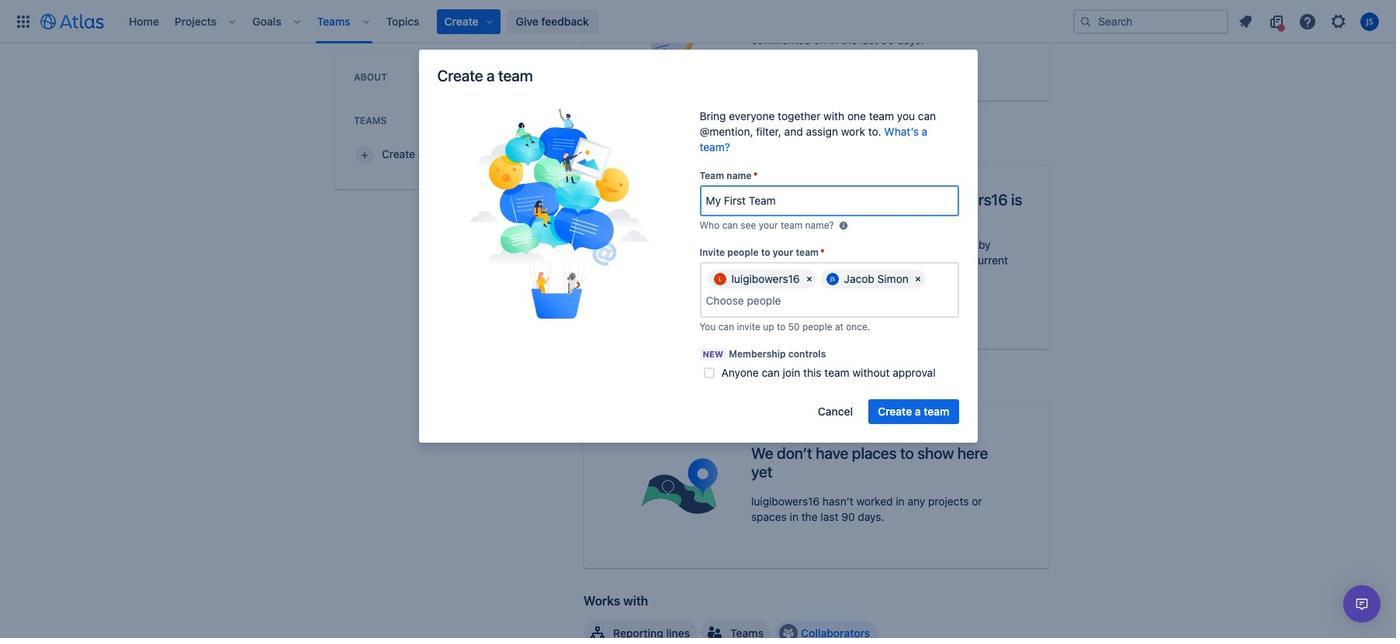 Task type: vqa. For each thing, say whether or not it's contained in the screenshot.
team
yes



Task type: locate. For each thing, give the bounding box(es) containing it.
1 vertical spatial they
[[862, 269, 884, 282]]

days. down edited
[[897, 33, 924, 47]]

bring
[[700, 109, 726, 123]]

clear image
[[803, 273, 815, 286], [912, 273, 924, 286]]

0 vertical spatial your
[[759, 220, 778, 231]]

the right spaces
[[801, 511, 818, 524]]

search image
[[1079, 15, 1092, 28]]

1 vertical spatial and
[[791, 269, 810, 282]]

seeing
[[757, 254, 790, 267]]

days. inside luigibowers16 hasn't worked in any projects or spaces in the last 90 days.
[[858, 511, 884, 524]]

0 horizontal spatial or
[[938, 18, 948, 31]]

team inside new membership controls anyone can join this team without approval
[[824, 366, 849, 379]]

the up working
[[787, 191, 809, 209]]

show
[[917, 445, 954, 463]]

0 vertical spatial on
[[814, 33, 826, 47]]

0 horizontal spatial to.
[[868, 125, 881, 138]]

on
[[814, 33, 826, 47], [815, 210, 833, 227]]

status up your team name is visible to anyone in your organisation. it may be visible on work shared outside your organisation. icon
[[813, 191, 855, 209]]

0 vertical spatial they
[[911, 254, 933, 267]]

clear image for luigibowers16
[[803, 273, 815, 286]]

the right commented
[[841, 33, 857, 47]]

0 vertical spatial and
[[784, 125, 803, 138]]

of up loop into what luigibowers16 contributes to by seeing a summary of the work they do, it's current status and the goals they contribute to. at the top of page
[[859, 191, 873, 209]]

they right goals
[[862, 269, 884, 282]]

90 down hasn't
[[841, 511, 855, 524]]

1 horizontal spatial create a team
[[878, 405, 949, 418]]

who
[[700, 220, 720, 231]]

1 horizontal spatial create
[[437, 67, 483, 85]]

1 clear image from the left
[[803, 273, 815, 286]]

create a team
[[437, 67, 533, 85], [878, 405, 949, 418]]

1 horizontal spatial in
[[829, 33, 838, 47]]

0 vertical spatial status
[[813, 191, 855, 209]]

work inside bring everyone together with one team you can @mention, filter, and assign work to.
[[841, 125, 865, 138]]

Choose people text field
[[706, 293, 801, 309]]

0 vertical spatial or
[[938, 18, 948, 31]]

edited
[[904, 18, 935, 31]]

days.
[[897, 33, 924, 47], [858, 511, 884, 524]]

0 vertical spatial teams
[[317, 14, 350, 28]]

teams image
[[706, 625, 724, 639]]

0 horizontal spatial with
[[623, 594, 648, 608]]

clear image down "summary"
[[803, 273, 815, 286]]

contributes
[[906, 238, 963, 251]]

to. inside bring everyone together with one team you can @mention, filter, and assign work to.
[[868, 125, 881, 138]]

and right filter,
[[784, 125, 803, 138]]

to left 'show'
[[900, 445, 914, 463]]

jacob
[[844, 272, 874, 286]]

1 vertical spatial or
[[972, 495, 982, 509]]

loop
[[757, 238, 782, 251]]

1 horizontal spatial days.
[[897, 33, 924, 47]]

work inside loop into what luigibowers16 contributes to by seeing a summary of the work they do, it's current status and the goals they contribute to.
[[884, 254, 908, 267]]

in
[[829, 33, 838, 47], [896, 495, 905, 509], [790, 511, 799, 524]]

0 horizontal spatial create
[[382, 147, 415, 161]]

the inside the see the status of what luigibowers16 is working on
[[787, 191, 809, 209]]

cancel button
[[808, 400, 862, 424]]

or right projects
[[972, 495, 982, 509]]

what up "summary"
[[807, 238, 831, 251]]

1 vertical spatial of
[[851, 254, 861, 267]]

open intercom messenger image
[[1353, 595, 1371, 614]]

the inside things luigibowers16 created, edited or commented on in the last 90 days.
[[841, 33, 857, 47]]

create a team down access
[[437, 67, 533, 85]]

or right edited
[[938, 18, 948, 31]]

they
[[911, 254, 933, 267], [862, 269, 884, 282]]

* down the name? on the top right
[[820, 247, 825, 258]]

what up contributes
[[876, 191, 910, 209]]

1 horizontal spatial together
[[778, 109, 821, 123]]

on left your team name is visible to anyone in your organisation. it may be visible on work shared outside your organisation. icon
[[815, 210, 833, 227]]

1 horizontal spatial with
[[823, 109, 844, 123]]

luigibowers16
[[788, 18, 856, 31], [913, 191, 1008, 209], [834, 238, 903, 251], [731, 272, 800, 286], [751, 495, 820, 509]]

1 vertical spatial work
[[884, 254, 908, 267]]

work down one
[[841, 125, 865, 138]]

to left by
[[966, 238, 976, 251]]

last inside things luigibowers16 created, edited or commented on in the last 90 days.
[[860, 33, 878, 47]]

teams inside top element
[[317, 14, 350, 28]]

status down seeing
[[757, 269, 788, 282]]

teams right goals in the top of the page
[[317, 14, 350, 28]]

people down 'more'
[[802, 321, 832, 333]]

1 horizontal spatial status
[[813, 191, 855, 209]]

0 horizontal spatial create a team
[[437, 67, 533, 85]]

people
[[727, 247, 759, 258], [802, 321, 832, 333]]

1 horizontal spatial 90
[[881, 33, 894, 47]]

1 horizontal spatial clear image
[[912, 273, 924, 286]]

in right spaces
[[790, 511, 799, 524]]

1 vertical spatial with
[[623, 594, 648, 608]]

in left any on the right bottom of page
[[896, 495, 905, 509]]

create a team inside button
[[878, 405, 949, 418]]

1 horizontal spatial or
[[972, 495, 982, 509]]

goals
[[832, 269, 859, 282]]

or
[[938, 18, 948, 31], [972, 495, 982, 509]]

1 horizontal spatial work
[[884, 254, 908, 267]]

topics
[[386, 14, 419, 28]]

1 vertical spatial create
[[382, 147, 415, 161]]

create a team button
[[869, 400, 959, 424]]

0 horizontal spatial clear image
[[803, 273, 815, 286]]

1 vertical spatial *
[[820, 247, 825, 258]]

0 vertical spatial work
[[841, 125, 865, 138]]

1 vertical spatial days.
[[858, 511, 884, 524]]

0 vertical spatial to.
[[868, 125, 881, 138]]

luigibowers16 up commented
[[788, 18, 856, 31]]

a inside what's a team?
[[922, 125, 928, 138]]

teams down about
[[354, 115, 387, 126]]

banner containing home
[[0, 0, 1396, 43]]

work up simon
[[884, 254, 908, 267]]

status inside the see the status of what luigibowers16 is working on
[[813, 191, 855, 209]]

1 horizontal spatial last
[[860, 33, 878, 47]]

any
[[908, 495, 925, 509]]

work for with
[[841, 125, 865, 138]]

to inside we don't have places to show here yet
[[900, 445, 914, 463]]

0 vertical spatial together
[[778, 109, 821, 123]]

days. down worked
[[858, 511, 884, 524]]

more
[[798, 305, 825, 318]]

we
[[751, 445, 773, 463]]

0 horizontal spatial teams
[[317, 14, 350, 28]]

to inside loop into what luigibowers16 contributes to by seeing a summary of the work they do, it's current status and the goals they contribute to.
[[966, 238, 976, 251]]

invite
[[700, 247, 725, 258]]

0 horizontal spatial 90
[[841, 511, 855, 524]]

can
[[918, 109, 936, 123], [722, 220, 738, 231], [718, 321, 734, 333], [762, 366, 780, 379]]

of up jacob
[[851, 254, 861, 267]]

team name *
[[700, 170, 758, 182]]

days. inside things luigibowers16 created, edited or commented on in the last 90 days.
[[897, 33, 924, 47]]

goals link
[[248, 9, 286, 34]]

and
[[784, 125, 803, 138], [791, 269, 810, 282]]

membership
[[729, 348, 786, 360]]

1 horizontal spatial they
[[911, 254, 933, 267]]

your for to
[[773, 247, 793, 258]]

a
[[487, 67, 495, 85], [922, 125, 928, 138], [418, 147, 424, 161], [793, 254, 799, 267], [915, 405, 921, 418]]

0 vertical spatial create a team
[[437, 67, 533, 85]]

to. down do,
[[941, 269, 954, 282]]

1 vertical spatial your
[[773, 247, 793, 258]]

luigibowers16 up by
[[913, 191, 1008, 209]]

0 vertical spatial *
[[753, 170, 758, 182]]

here
[[957, 445, 988, 463]]

your down the who can see your team name?
[[773, 247, 793, 258]]

what inside loop into what luigibowers16 contributes to by seeing a summary of the work they do, it's current status and the goals they contribute to.
[[807, 238, 831, 251]]

with
[[823, 109, 844, 123], [623, 594, 648, 608]]

it's
[[954, 254, 969, 267]]

everyone
[[729, 109, 775, 123]]

see
[[741, 220, 756, 231]]

luigibowers16 down your team name is visible to anyone in your organisation. it may be visible on work shared outside your organisation. icon
[[834, 238, 903, 251]]

in right commented
[[829, 33, 838, 47]]

1 vertical spatial last
[[821, 511, 838, 524]]

luigibowers16 inside the see the status of what luigibowers16 is working on
[[913, 191, 1008, 209]]

0 horizontal spatial days.
[[858, 511, 884, 524]]

to. left what's
[[868, 125, 881, 138]]

work
[[841, 125, 865, 138], [884, 254, 908, 267]]

what
[[876, 191, 910, 209], [807, 238, 831, 251]]

1 horizontal spatial what
[[876, 191, 910, 209]]

luigibowers16 up spaces
[[751, 495, 820, 509]]

the down "summary"
[[813, 269, 829, 282]]

2 horizontal spatial create
[[878, 405, 912, 418]]

to down the who can see your team name?
[[761, 247, 770, 258]]

clear image right simon
[[912, 273, 924, 286]]

they up contribute
[[911, 254, 933, 267]]

0 horizontal spatial last
[[821, 511, 838, 524]]

0 vertical spatial what
[[876, 191, 910, 209]]

last down hasn't
[[821, 511, 838, 524]]

banner
[[0, 0, 1396, 43]]

1 horizontal spatial to.
[[941, 269, 954, 282]]

1 vertical spatial to.
[[941, 269, 954, 282]]

last inside luigibowers16 hasn't worked in any projects or spaces in the last 90 days.
[[821, 511, 838, 524]]

1 vertical spatial teams
[[354, 115, 387, 126]]

90 down created,
[[881, 33, 894, 47]]

*
[[753, 170, 758, 182], [820, 247, 825, 258]]

0 vertical spatial of
[[859, 191, 873, 209]]

is
[[1011, 191, 1022, 209]]

manage access link
[[335, 9, 553, 34]]

work for luigibowers16
[[884, 254, 908, 267]]

0 vertical spatial with
[[823, 109, 844, 123]]

1 vertical spatial on
[[815, 210, 833, 227]]

with right works
[[623, 594, 648, 608]]

create
[[437, 67, 483, 85], [382, 147, 415, 161], [878, 405, 912, 418]]

name
[[727, 170, 752, 182]]

last down created,
[[860, 33, 878, 47]]

create a team down approval
[[878, 405, 949, 418]]

your
[[759, 220, 778, 231], [773, 247, 793, 258]]

1 vertical spatial together
[[455, 147, 498, 161]]

new
[[703, 349, 723, 359]]

0 horizontal spatial what
[[807, 238, 831, 251]]

join
[[783, 366, 800, 379]]

1 vertical spatial status
[[757, 269, 788, 282]]

0 vertical spatial last
[[860, 33, 878, 47]]

access
[[448, 15, 484, 28]]

0 vertical spatial 90
[[881, 33, 894, 47]]

0 horizontal spatial in
[[790, 511, 799, 524]]

and inside loop into what luigibowers16 contributes to by seeing a summary of the work they do, it's current status and the goals they contribute to.
[[791, 269, 810, 282]]

to
[[660, 126, 672, 140], [966, 238, 976, 251], [761, 247, 770, 258], [777, 321, 786, 333], [900, 445, 914, 463]]

0 horizontal spatial status
[[757, 269, 788, 282]]

group
[[584, 622, 878, 639]]

the
[[841, 33, 857, 47], [787, 191, 809, 209], [864, 254, 881, 267], [813, 269, 829, 282], [801, 511, 818, 524]]

1 vertical spatial 90
[[841, 511, 855, 524]]

to.
[[868, 125, 881, 138], [941, 269, 954, 282]]

to. inside loop into what luigibowers16 contributes to by seeing a summary of the work they do, it's current status and the goals they contribute to.
[[941, 269, 954, 282]]

1 vertical spatial people
[[802, 321, 832, 333]]

hasn't
[[822, 495, 853, 509]]

0 horizontal spatial together
[[455, 147, 498, 161]]

0 vertical spatial days.
[[897, 33, 924, 47]]

1 vertical spatial in
[[896, 495, 905, 509]]

0 vertical spatial in
[[829, 33, 838, 47]]

0 horizontal spatial work
[[841, 125, 865, 138]]

e.g. HR Team, Redesign Project, Team Mango field
[[701, 187, 957, 215]]

0 vertical spatial people
[[727, 247, 759, 258]]

1 horizontal spatial teams
[[354, 115, 387, 126]]

people down see on the right
[[727, 247, 759, 258]]

2 clear image from the left
[[912, 273, 924, 286]]

give feedback
[[516, 14, 589, 28]]

don't
[[777, 445, 812, 463]]

help image
[[1298, 12, 1317, 31]]

and down "summary"
[[791, 269, 810, 282]]

name?
[[805, 220, 834, 231]]

50
[[788, 321, 800, 333]]

together
[[778, 109, 821, 123], [455, 147, 498, 161]]

to right up on the bottom right of the page
[[777, 321, 786, 333]]

together inside bring everyone together with one team you can @mention, filter, and assign work to.
[[778, 109, 821, 123]]

luigibowers16 down seeing
[[731, 272, 800, 286]]

manage
[[404, 15, 445, 28]]

create a team element
[[450, 109, 668, 323]]

the up jacob simon
[[864, 254, 881, 267]]

on right commented
[[814, 33, 826, 47]]

give feedback button
[[506, 9, 598, 34]]

projects
[[928, 495, 969, 509]]

* right name
[[753, 170, 758, 182]]

1 vertical spatial what
[[807, 238, 831, 251]]

0 horizontal spatial people
[[727, 247, 759, 258]]

last
[[860, 33, 878, 47], [821, 511, 838, 524]]

with up assign
[[823, 109, 844, 123]]

and inside bring everyone together with one team you can @mention, filter, and assign work to.
[[784, 125, 803, 138]]

your up the loop
[[759, 220, 778, 231]]

1 vertical spatial create a team
[[878, 405, 949, 418]]

learn
[[767, 305, 795, 318]]



Task type: describe. For each thing, give the bounding box(es) containing it.
by
[[979, 238, 991, 251]]

a inside loop into what luigibowers16 contributes to by seeing a summary of the work they do, it's current status and the goals they contribute to.
[[793, 254, 799, 267]]

on inside the see the status of what luigibowers16 is working on
[[815, 210, 833, 227]]

do,
[[935, 254, 951, 267]]

luigibowers16 inside things luigibowers16 created, edited or commented on in the last 90 days.
[[788, 18, 856, 31]]

invite people to your team *
[[700, 247, 825, 258]]

filter,
[[756, 125, 781, 138]]

bring everyone together with one team you can @mention, filter, and assign work to.
[[700, 109, 936, 138]]

we don't have places to show here yet
[[751, 445, 988, 482]]

you
[[700, 321, 716, 333]]

your team name is visible to anyone in your organisation. it may be visible on work shared outside your organisation. image
[[837, 220, 849, 232]]

in inside things luigibowers16 created, edited or commented on in the last 90 days.
[[829, 33, 838, 47]]

who can see your team name?
[[700, 220, 834, 231]]

worked
[[856, 495, 893, 509]]

invite
[[737, 321, 760, 333]]

things
[[751, 18, 785, 31]]

can inside new membership controls anyone can join this team without approval
[[762, 366, 780, 379]]

create a team image
[[467, 109, 651, 319]]

manage access
[[404, 15, 484, 28]]

see the status of what luigibowers16 is working on
[[757, 191, 1022, 227]]

give
[[516, 14, 538, 28]]

status inside loop into what luigibowers16 contributes to by seeing a summary of the work they do, it's current status and the goals they contribute to.
[[757, 269, 788, 282]]

teams link
[[312, 9, 355, 34]]

loop into what luigibowers16 contributes to by seeing a summary of the work they do, it's current status and the goals they contribute to.
[[757, 238, 1008, 282]]

learn more link
[[757, 300, 853, 324]]

0 horizontal spatial they
[[862, 269, 884, 282]]

goals
[[252, 14, 281, 28]]

can inside bring everyone together with one team you can @mention, filter, and assign work to.
[[918, 109, 936, 123]]

what's
[[884, 125, 919, 138]]

yet
[[751, 464, 772, 482]]

together inside button
[[455, 147, 498, 161]]

commented
[[751, 33, 811, 47]]

current
[[972, 254, 1008, 267]]

what's a team?
[[700, 125, 928, 154]]

contributing to
[[584, 126, 672, 140]]

with inside bring everyone together with one team you can @mention, filter, and assign work to.
[[823, 109, 844, 123]]

luigibowers16 inside loop into what luigibowers16 contributes to by seeing a summary of the work they do, it's current status and the goals they contribute to.
[[834, 238, 903, 251]]

clear image for jacob simon
[[912, 273, 924, 286]]

of inside loop into what luigibowers16 contributes to by seeing a summary of the work they do, it's current status and the goals they contribute to.
[[851, 254, 861, 267]]

create a team together button
[[354, 140, 534, 171]]

works with
[[584, 594, 648, 608]]

controls
[[788, 348, 826, 360]]

team
[[700, 170, 724, 182]]

spaces
[[751, 511, 787, 524]]

projects link
[[170, 9, 221, 34]]

places
[[852, 445, 897, 463]]

topics link
[[381, 9, 424, 34]]

things luigibowers16 created, edited or commented on in the last 90 days.
[[751, 18, 948, 47]]

0 horizontal spatial *
[[753, 170, 758, 182]]

at
[[835, 321, 843, 333]]

90 inside things luigibowers16 created, edited or commented on in the last 90 days.
[[881, 33, 894, 47]]

0 vertical spatial create
[[437, 67, 483, 85]]

about
[[354, 71, 387, 83]]

anyone
[[721, 366, 759, 379]]

home link
[[124, 9, 164, 34]]

your for see
[[759, 220, 778, 231]]

new membership controls anyone can join this team without approval
[[703, 348, 936, 379]]

2 vertical spatial create
[[878, 405, 912, 418]]

projects
[[175, 14, 217, 28]]

create a team together
[[382, 147, 498, 161]]

what inside the see the status of what luigibowers16 is working on
[[876, 191, 910, 209]]

works
[[584, 594, 620, 608]]

once.
[[846, 321, 870, 333]]

cancel
[[818, 405, 853, 418]]

have
[[816, 445, 848, 463]]

simon
[[877, 272, 909, 286]]

or inside luigibowers16 hasn't worked in any projects or spaces in the last 90 days.
[[972, 495, 982, 509]]

jacob simon
[[844, 272, 909, 286]]

2 vertical spatial in
[[790, 511, 799, 524]]

or inside things luigibowers16 created, edited or commented on in the last 90 days.
[[938, 18, 948, 31]]

created,
[[859, 18, 901, 31]]

of inside the see the status of what luigibowers16 is working on
[[859, 191, 873, 209]]

1 horizontal spatial *
[[820, 247, 825, 258]]

to right contributing
[[660, 126, 672, 140]]

what's a team? link
[[700, 125, 928, 154]]

you can invite up to 50 people       at once.
[[700, 321, 870, 333]]

you
[[897, 109, 915, 123]]

luigibowers16 inside luigibowers16 hasn't worked in any projects or spaces in the last 90 days.
[[751, 495, 820, 509]]

into
[[785, 238, 804, 251]]

this
[[803, 366, 821, 379]]

contributing
[[584, 126, 657, 140]]

team?
[[700, 140, 730, 154]]

up
[[763, 321, 774, 333]]

contribute
[[887, 269, 938, 282]]

1 horizontal spatial people
[[802, 321, 832, 333]]

90 inside luigibowers16 hasn't worked in any projects or spaces in the last 90 days.
[[841, 511, 855, 524]]

@mention,
[[700, 125, 753, 138]]

approval
[[893, 366, 936, 379]]

working
[[757, 210, 812, 227]]

the inside luigibowers16 hasn't worked in any projects or spaces in the last 90 days.
[[801, 511, 818, 524]]

without
[[852, 366, 890, 379]]

2 horizontal spatial in
[[896, 495, 905, 509]]

team inside bring everyone together with one team you can @mention, filter, and assign work to.
[[869, 109, 894, 123]]

one
[[847, 109, 866, 123]]

luigibowers16 hasn't worked in any projects or spaces in the last 90 days.
[[751, 495, 982, 524]]

assign
[[806, 125, 838, 138]]

top element
[[9, 0, 1073, 43]]

learn more
[[767, 305, 825, 318]]

on inside things luigibowers16 created, edited or commented on in the last 90 days.
[[814, 33, 826, 47]]

feedback
[[541, 14, 589, 28]]

summary
[[802, 254, 848, 267]]

home
[[129, 14, 159, 28]]

see
[[757, 191, 784, 209]]

Search field
[[1073, 9, 1228, 34]]

collaboratorsicon image
[[782, 628, 795, 639]]



